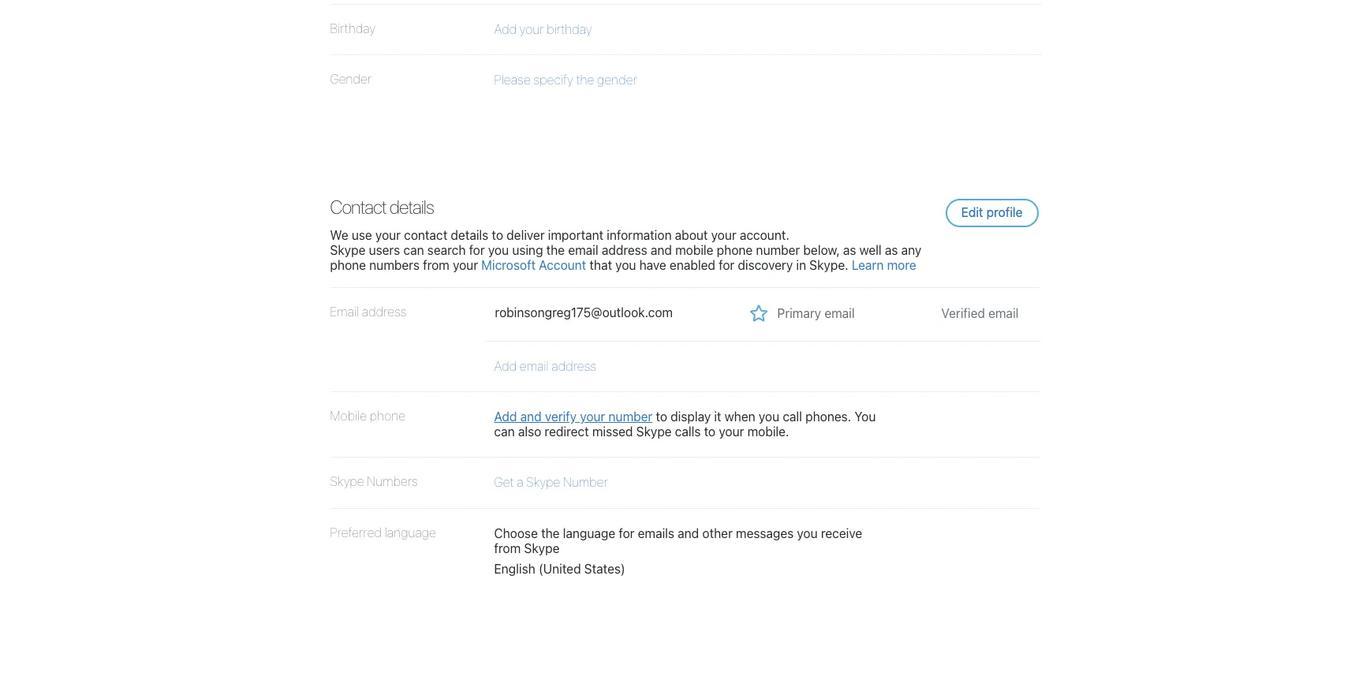 Task type: vqa. For each thing, say whether or not it's contained in the screenshot.
phone to the left
yes



Task type: locate. For each thing, give the bounding box(es) containing it.
for left emails
[[619, 526, 635, 540]]

mobile
[[676, 243, 714, 258]]

email up verify
[[520, 359, 549, 373]]

2 horizontal spatial address
[[602, 243, 648, 258]]

1 vertical spatial from
[[494, 541, 521, 555]]

numbers
[[367, 475, 418, 489]]

1 vertical spatial address
[[362, 304, 407, 319]]

email
[[569, 243, 599, 258], [825, 306, 855, 320], [989, 306, 1019, 320], [520, 359, 549, 373]]

1 vertical spatial phone
[[330, 258, 366, 273]]

phone
[[717, 243, 753, 258], [330, 258, 366, 273], [370, 409, 406, 423]]

1 vertical spatial add
[[494, 359, 517, 373]]

1 as from the left
[[844, 243, 857, 258]]

address right the email
[[362, 304, 407, 319]]

skype down we
[[330, 243, 366, 258]]

for right search
[[469, 243, 485, 258]]

birthday
[[330, 21, 376, 35]]

0 vertical spatial add
[[494, 22, 517, 36]]

contact
[[330, 196, 386, 218]]

add
[[494, 22, 517, 36], [494, 359, 517, 373], [494, 410, 517, 424]]

search
[[428, 243, 466, 258]]

below,
[[804, 243, 840, 258]]

1 vertical spatial can
[[494, 425, 515, 439]]

1 horizontal spatial phone
[[370, 409, 406, 423]]

from down 'choose'
[[494, 541, 521, 555]]

choose the language for emails and other messages you receive from skype
[[494, 526, 863, 555]]

for inside we use your contact details to deliver important information about your account. skype users can search for you using the email address and mobile phone number below, as well as any phone numbers from your
[[469, 243, 485, 258]]

for right 'enabled'
[[719, 258, 735, 273]]

can inside the to display it when you call phones. you can also redirect missed skype calls to your mobile.
[[494, 425, 515, 439]]

deliver
[[507, 228, 545, 242]]

as left well
[[844, 243, 857, 258]]

and inside we use your contact details to deliver important information about your account. skype users can search for you using the email address and mobile phone number below, as well as any phone numbers from your
[[651, 243, 672, 258]]

as up learn more link
[[886, 243, 899, 258]]

language up 'states)'
[[563, 526, 616, 540]]

phone right mobile
[[370, 409, 406, 423]]

1 vertical spatial for
[[719, 258, 735, 273]]

your inside the to display it when you call phones. you can also redirect missed skype calls to your mobile.
[[719, 425, 745, 439]]

contact details
[[330, 196, 434, 218]]

we
[[330, 228, 349, 242]]

from down search
[[423, 258, 450, 273]]

1 vertical spatial the
[[547, 243, 565, 258]]

2 vertical spatial and
[[678, 526, 700, 540]]

address down information
[[602, 243, 648, 258]]

2 vertical spatial add
[[494, 410, 517, 424]]

you up mobile. at bottom right
[[759, 410, 780, 424]]

1 horizontal spatial can
[[494, 425, 515, 439]]

phone down we
[[330, 258, 366, 273]]

to
[[492, 228, 504, 242], [656, 410, 668, 424], [705, 425, 716, 439]]

the right 'choose'
[[542, 526, 560, 540]]

0 vertical spatial details
[[390, 196, 434, 218]]

email right verified on the right
[[989, 306, 1019, 320]]

1 horizontal spatial number
[[757, 243, 801, 258]]

1 add from the top
[[494, 22, 517, 36]]

also
[[518, 425, 542, 439]]

2 vertical spatial phone
[[370, 409, 406, 423]]

language down numbers
[[385, 525, 436, 540]]

skype left numbers
[[330, 475, 364, 489]]

gender
[[597, 72, 638, 87]]

email down important
[[569, 243, 599, 258]]

0 horizontal spatial as
[[844, 243, 857, 258]]

number up 'missed'
[[609, 410, 653, 424]]

email for verified email
[[989, 306, 1019, 320]]

2 vertical spatial for
[[619, 526, 635, 540]]

2 horizontal spatial and
[[678, 526, 700, 540]]

your up 'missed'
[[580, 410, 606, 424]]

to left the deliver
[[492, 228, 504, 242]]

address inside we use your contact details to deliver important information about your account. skype users can search for you using the email address and mobile phone number below, as well as any phone numbers from your
[[602, 243, 648, 258]]

email
[[330, 304, 359, 319]]

details up search
[[451, 228, 489, 242]]

2 as from the left
[[886, 243, 899, 258]]

3 add from the top
[[494, 410, 517, 424]]

0 horizontal spatial and
[[521, 410, 542, 424]]

1 horizontal spatial from
[[494, 541, 521, 555]]

for
[[469, 243, 485, 258], [719, 258, 735, 273], [619, 526, 635, 540]]

1 horizontal spatial and
[[651, 243, 672, 258]]

add for add your birthday
[[494, 22, 517, 36]]

0 vertical spatial address
[[602, 243, 648, 258]]

your
[[520, 22, 544, 36], [376, 228, 401, 242], [712, 228, 737, 242], [453, 258, 478, 273], [580, 410, 606, 424], [719, 425, 745, 439]]

and up also
[[521, 410, 542, 424]]

skype up "english (united states)"
[[524, 541, 560, 555]]

the
[[576, 72, 595, 87], [547, 243, 565, 258], [542, 526, 560, 540]]

you left receive
[[798, 526, 818, 540]]

0 horizontal spatial can
[[404, 243, 424, 258]]

skype inside "choose the language for emails and other messages you receive from skype"
[[524, 541, 560, 555]]

a
[[517, 475, 524, 490]]

address up the add and verify your number link
[[552, 359, 597, 373]]

1 horizontal spatial details
[[451, 228, 489, 242]]

0 vertical spatial and
[[651, 243, 672, 258]]

skype left calls
[[637, 425, 672, 439]]

and
[[651, 243, 672, 258], [521, 410, 542, 424], [678, 526, 700, 540]]

2 add from the top
[[494, 359, 517, 373]]

0 horizontal spatial from
[[423, 258, 450, 273]]

0 vertical spatial can
[[404, 243, 424, 258]]

the right specify
[[576, 72, 595, 87]]

missed
[[593, 425, 633, 439]]

in
[[797, 258, 807, 273]]

0 vertical spatial number
[[757, 243, 801, 258]]

please specify the gender
[[494, 72, 638, 87]]

skype right a
[[527, 475, 561, 490]]

0 vertical spatial to
[[492, 228, 504, 242]]

language inside "choose the language for emails and other messages you receive from skype"
[[563, 526, 616, 540]]

that
[[590, 258, 613, 273]]

can down "contact"
[[404, 243, 424, 258]]

option group
[[330, 288, 1041, 392]]

phone down account.
[[717, 243, 753, 258]]

to left "display"
[[656, 410, 668, 424]]

from
[[423, 258, 450, 273], [494, 541, 521, 555]]

display
[[671, 410, 711, 424]]

add email address
[[494, 359, 597, 373]]

and up have on the top
[[651, 243, 672, 258]]

email for primary email
[[825, 306, 855, 320]]

skype
[[330, 243, 366, 258], [637, 425, 672, 439], [330, 475, 364, 489], [527, 475, 561, 490], [524, 541, 560, 555]]

1 horizontal spatial address
[[552, 359, 597, 373]]

well
[[860, 243, 882, 258]]

messages
[[736, 526, 794, 540]]

choose
[[494, 526, 538, 540]]

0 horizontal spatial phone
[[330, 258, 366, 273]]

add for add email address
[[494, 359, 517, 373]]

0 vertical spatial phone
[[717, 243, 753, 258]]

option group containing email address
[[330, 288, 1041, 392]]

1 horizontal spatial as
[[886, 243, 899, 258]]

0 horizontal spatial to
[[492, 228, 504, 242]]

and left "other"
[[678, 526, 700, 540]]

can
[[404, 243, 424, 258], [494, 425, 515, 439]]

get
[[494, 475, 514, 490]]

set as primary email image
[[750, 302, 768, 324]]

to inside we use your contact details to deliver important information about your account. skype users can search for you using the email address and mobile phone number below, as well as any phone numbers from your
[[492, 228, 504, 242]]

1 horizontal spatial for
[[619, 526, 635, 540]]

to down the it
[[705, 425, 716, 439]]

details inside we use your contact details to deliver important information about your account. skype users can search for you using the email address and mobile phone number below, as well as any phone numbers from your
[[451, 228, 489, 242]]

account.
[[740, 228, 790, 242]]

from inside "choose the language for emails and other messages you receive from skype"
[[494, 541, 521, 555]]

discovery
[[738, 258, 793, 273]]

1 horizontal spatial language
[[563, 526, 616, 540]]

1 vertical spatial details
[[451, 228, 489, 242]]

details up "contact"
[[390, 196, 434, 218]]

more
[[888, 258, 917, 273]]

skype inside the to display it when you call phones. you can also redirect missed skype calls to your mobile.
[[637, 425, 672, 439]]

for inside "choose the language for emails and other messages you receive from skype"
[[619, 526, 635, 540]]

the up the account
[[547, 243, 565, 258]]

details
[[390, 196, 434, 218], [451, 228, 489, 242]]

0 horizontal spatial for
[[469, 243, 485, 258]]

edit
[[962, 205, 984, 219]]

please specify the gender link
[[494, 72, 715, 88]]

primary email
[[778, 306, 855, 320]]

0 horizontal spatial details
[[390, 196, 434, 218]]

1 vertical spatial number
[[609, 410, 653, 424]]

email inside we use your contact details to deliver important information about your account. skype users can search for you using the email address and mobile phone number below, as well as any phone numbers from your
[[569, 243, 599, 258]]

please
[[494, 72, 531, 87]]

to display it when you call phones. you can also redirect missed skype calls to your mobile.
[[494, 410, 876, 439]]

your down "when"
[[719, 425, 745, 439]]

skype inside we use your contact details to deliver important information about your account. skype users can search for you using the email address and mobile phone number below, as well as any phone numbers from your
[[330, 243, 366, 258]]

microsoft account link
[[482, 258, 587, 273]]

can left also
[[494, 425, 515, 439]]

you inside the to display it when you call phones. you can also redirect missed skype calls to your mobile.
[[759, 410, 780, 424]]

number up "discovery"
[[757, 243, 801, 258]]

we use your contact details to deliver important information about your account. skype users can search for you using the email address and mobile phone number below, as well as any phone numbers from your
[[330, 228, 922, 273]]

language
[[385, 525, 436, 540], [563, 526, 616, 540]]

as
[[844, 243, 857, 258], [886, 243, 899, 258]]

call
[[783, 410, 803, 424]]

you
[[488, 243, 509, 258], [616, 258, 637, 273], [759, 410, 780, 424], [798, 526, 818, 540]]

2 horizontal spatial to
[[705, 425, 716, 439]]

your right about on the top
[[712, 228, 737, 242]]

1 vertical spatial to
[[656, 410, 668, 424]]

add inside 'option group'
[[494, 359, 517, 373]]

information
[[607, 228, 672, 242]]

0 vertical spatial from
[[423, 258, 450, 273]]

0 horizontal spatial number
[[609, 410, 653, 424]]

2 vertical spatial the
[[542, 526, 560, 540]]

you inside "choose the language for emails and other messages you receive from skype"
[[798, 526, 818, 540]]

add your birthday
[[494, 22, 592, 36]]

profile
[[987, 205, 1023, 219]]

redirect
[[545, 425, 589, 439]]

2 horizontal spatial phone
[[717, 243, 753, 258]]

numbers
[[370, 258, 420, 273]]

email right primary
[[825, 306, 855, 320]]

address
[[602, 243, 648, 258], [362, 304, 407, 319], [552, 359, 597, 373]]

receive
[[822, 526, 863, 540]]

using
[[512, 243, 543, 258]]

1 vertical spatial and
[[521, 410, 542, 424]]

you up microsoft
[[488, 243, 509, 258]]

0 vertical spatial for
[[469, 243, 485, 258]]



Task type: describe. For each thing, give the bounding box(es) containing it.
verified
[[942, 306, 986, 320]]

you right that
[[616, 258, 637, 273]]

add email address link
[[494, 359, 597, 373]]

number
[[563, 475, 608, 490]]

skype numbers
[[330, 475, 418, 489]]

skype.
[[810, 258, 849, 273]]

important
[[548, 228, 604, 242]]

edit profile button
[[946, 199, 1039, 227]]

mobile phone
[[330, 409, 406, 423]]

edit profile
[[962, 205, 1023, 219]]

the inside "choose the language for emails and other messages you receive from skype"
[[542, 526, 560, 540]]

english
[[494, 562, 536, 576]]

have
[[640, 258, 667, 273]]

email address
[[330, 304, 407, 319]]

preferred language
[[330, 525, 436, 540]]

users
[[369, 243, 400, 258]]

you
[[855, 410, 876, 424]]

when
[[725, 410, 756, 424]]

add for add and verify your number
[[494, 410, 517, 424]]

the inside we use your contact details to deliver important information about your account. skype users can search for you using the email address and mobile phone number below, as well as any phone numbers from your
[[547, 243, 565, 258]]

emails
[[638, 526, 675, 540]]

and inside "choose the language for emails and other messages you receive from skype"
[[678, 526, 700, 540]]

phones.
[[806, 410, 852, 424]]

get a skype number
[[494, 475, 608, 490]]

2 vertical spatial address
[[552, 359, 597, 373]]

2 horizontal spatial for
[[719, 258, 735, 273]]

english (united states)
[[494, 562, 626, 576]]

0 vertical spatial the
[[576, 72, 595, 87]]

contact
[[404, 228, 448, 242]]

2 vertical spatial to
[[705, 425, 716, 439]]

primary
[[778, 306, 822, 320]]

microsoft
[[482, 258, 536, 273]]

verified email
[[942, 306, 1019, 320]]

birthday
[[547, 22, 592, 36]]

gender
[[330, 72, 372, 86]]

it
[[715, 410, 722, 424]]

mobile
[[330, 409, 367, 423]]

preferred
[[330, 525, 382, 540]]

number inside we use your contact details to deliver important information about your account. skype users can search for you using the email address and mobile phone number below, as well as any phone numbers from your
[[757, 243, 801, 258]]

microsoft account that you have enabled for discovery in skype. learn more
[[482, 258, 917, 273]]

your up users
[[376, 228, 401, 242]]

add and verify your number
[[494, 410, 653, 424]]

use
[[352, 228, 372, 242]]

states)
[[585, 562, 626, 576]]

any
[[902, 243, 922, 258]]

your left birthday
[[520, 22, 544, 36]]

(united
[[539, 562, 581, 576]]

your down search
[[453, 258, 478, 273]]

from inside we use your contact details to deliver important information about your account. skype users can search for you using the email address and mobile phone number below, as well as any phone numbers from your
[[423, 258, 450, 273]]

mobile.
[[748, 425, 790, 439]]

calls
[[675, 425, 701, 439]]

add and verify your number link
[[494, 410, 653, 424]]

about
[[675, 228, 708, 242]]

specify
[[534, 72, 574, 87]]

can inside we use your contact details to deliver important information about your account. skype users can search for you using the email address and mobile phone number below, as well as any phone numbers from your
[[404, 243, 424, 258]]

learn more link
[[852, 258, 917, 273]]

enabled
[[670, 258, 716, 273]]

learn
[[852, 258, 884, 273]]

get a skype number link
[[494, 475, 608, 490]]

1 horizontal spatial to
[[656, 410, 668, 424]]

account
[[539, 258, 587, 273]]

you inside we use your contact details to deliver important information about your account. skype users can search for you using the email address and mobile phone number below, as well as any phone numbers from your
[[488, 243, 509, 258]]

0 horizontal spatial language
[[385, 525, 436, 540]]

email for add email address
[[520, 359, 549, 373]]

Email address 1 text field
[[485, 300, 725, 320]]

0 horizontal spatial address
[[362, 304, 407, 319]]

verify
[[545, 410, 577, 424]]

add your birthday link
[[494, 22, 715, 37]]

other
[[703, 526, 733, 540]]



